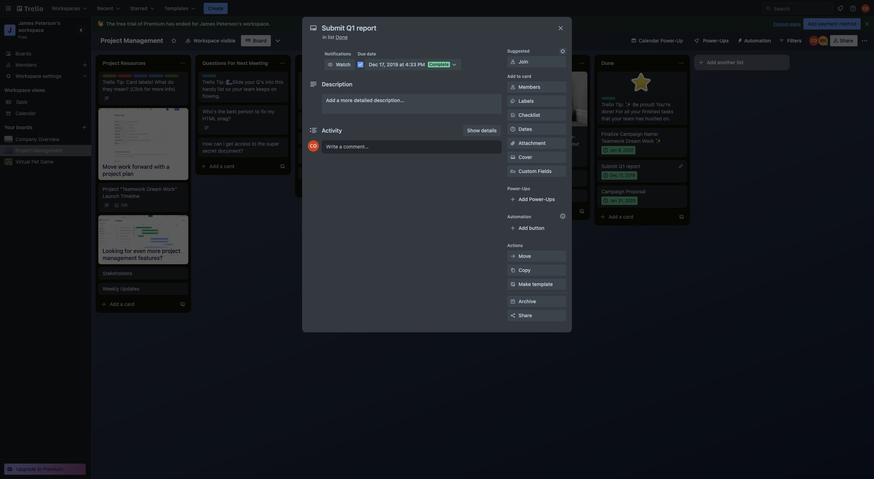 Task type: describe. For each thing, give the bounding box(es) containing it.
james peterson's workspace free
[[18, 20, 62, 40]]

so inside trello tip trello tip: 🌊slide your q's into this handy list so your team keeps on flowing.
[[226, 86, 231, 92]]

color: red, title: "priority" element
[[118, 75, 133, 80]]

tip: inside trello tip: card labels! what do they mean? (click for more info)
[[116, 79, 125, 85]]

date
[[367, 51, 376, 57]]

add down secret
[[209, 163, 219, 169]]

17, for dec 17, 2019
[[619, 173, 624, 178]]

finalize campaign name: teamwork dream work ✨ link
[[602, 131, 683, 145]]

management inside board name text field
[[124, 37, 163, 44]]

6
[[125, 203, 128, 208]]

search image
[[766, 6, 772, 11]]

"teamy
[[328, 170, 345, 176]]

color: sky, title: "trello tip" element for trello tip: 🌊slide your q's into this handy list so your team keeps on flowing.
[[202, 75, 221, 80]]

0 vertical spatial christina overa (christinaovera) image
[[862, 4, 870, 13]]

sm image for members
[[510, 84, 517, 91]]

members for members link to the top
[[15, 62, 37, 68]]

has inside trello tip trello tip: ✨ be proud! you're done! for all your finished tasks that your team has hustled on.
[[636, 116, 644, 122]]

document?
[[218, 148, 243, 154]]

add power-ups link
[[508, 194, 567, 205]]

so inside trello tip trello tip: this is where assigned tasks live so that your team can see who's working on what and when it's due.
[[325, 86, 330, 92]]

up
[[677, 38, 683, 44]]

card down "join"
[[522, 74, 532, 79]]

Jan 31, 2020 checkbox
[[602, 197, 638, 205]]

add down suggested
[[508, 74, 516, 79]]

finalize campaign name: teamwork dream work ✨
[[602, 131, 662, 144]]

add another list
[[707, 59, 744, 65]]

your down 🌊slide
[[232, 86, 242, 92]]

are inside trello tip trello tip: splash those redtape- heavy issues that are slowing your team down here.
[[543, 141, 550, 147]]

Search field
[[772, 3, 833, 14]]

your left q's
[[245, 79, 255, 85]]

j link
[[4, 25, 15, 36]]

1 horizontal spatial share button
[[830, 35, 858, 46]]

add inside add another list button
[[707, 59, 716, 65]]

to inside how can i get access to the super secret document?
[[252, 141, 256, 147]]

1 horizontal spatial share
[[840, 38, 854, 44]]

peterson's inside james peterson's workspace free
[[35, 20, 60, 26]]

add a card down budget approval
[[509, 208, 534, 214]]

copy link
[[508, 265, 567, 276]]

redtape-
[[556, 134, 576, 140]]

calendar power-up link
[[627, 35, 688, 46]]

list right the in
[[328, 34, 335, 40]]

customer
[[319, 155, 340, 161]]

christina overa (christinaovera) image
[[809, 36, 819, 46]]

tip: for live
[[316, 79, 325, 85]]

checklist link
[[508, 110, 567, 121]]

workspace for workspace visible
[[193, 38, 219, 44]]

2019 for dec 17, 2019 at 4:33 pm
[[387, 62, 398, 67]]

move link
[[508, 251, 567, 262]]

due
[[358, 51, 366, 57]]

dec for dec 17, 2019
[[610, 173, 618, 178]]

1 horizontal spatial james
[[200, 21, 215, 27]]

0 horizontal spatial christina overa (christinaovera) image
[[308, 141, 319, 152]]

do
[[168, 79, 174, 85]]

✨ inside trello tip trello tip: ✨ be proud! you're done! for all your finished tasks that your team has hustled on.
[[625, 102, 632, 108]]

trello tip: 🌊slide your q's into this handy list so your team keeps on flowing. link
[[202, 79, 284, 100]]

j
[[8, 26, 12, 34]]

and
[[356, 93, 364, 99]]

color: orange, title: "one more step" element for freelancer
[[502, 173, 516, 176]]

0
[[121, 203, 124, 208]]

working
[[317, 93, 335, 99]]

dates button
[[508, 124, 567, 135]]

notifications
[[325, 51, 351, 57]]

automation inside button
[[745, 38, 771, 44]]

weekly updates link
[[103, 286, 184, 293]]

create from template… image
[[479, 154, 485, 160]]

pm
[[418, 62, 425, 67]]

to right "upgrade"
[[37, 467, 42, 473]]

in-
[[455, 79, 461, 85]]

stakeholders
[[103, 271, 132, 276]]

add down budget
[[509, 208, 518, 214]]

company overview link
[[15, 136, 87, 143]]

(click
[[130, 86, 143, 92]]

card down add power-ups link
[[524, 208, 534, 214]]

list inside the curate customer list link
[[342, 155, 348, 161]]

add a card down weekly updates at left
[[110, 301, 135, 307]]

the inside how can i get access to the super secret document?
[[258, 141, 265, 147]]

team inside trello tip trello tip: ✨ be proud! you're done! for all your finished tasks that your team has hustled on.
[[623, 116, 635, 122]]

fix
[[261, 109, 266, 115]]

labels link
[[508, 96, 567, 107]]

curate
[[302, 155, 318, 161]]

a down jan 31, 2020 option
[[619, 214, 622, 220]]

payment
[[819, 21, 838, 27]]

calendar for calendar power-up
[[639, 38, 659, 44]]

1 horizontal spatial peterson's
[[217, 21, 242, 27]]

weekly updates
[[103, 286, 140, 292]]

submit q1 report
[[602, 163, 640, 169]]

tip: for for
[[616, 102, 624, 108]]

0 vertical spatial members link
[[0, 59, 91, 71]]

design inside design team sketch site banner
[[302, 115, 316, 121]]

campaign inside finalize campaign name: teamwork dream work ✨
[[620, 131, 643, 137]]

boards
[[16, 124, 33, 130]]

into
[[265, 79, 274, 85]]

you're
[[656, 102, 671, 108]]

jan for finalize
[[610, 148, 617, 153]]

add a card down write a comment text box
[[409, 154, 434, 160]]

that inside trello tip trello tip: ✨ be proud! you're done! for all your finished tasks that your team has hustled on.
[[602, 116, 611, 122]]

add to card
[[508, 74, 532, 79]]

color: yellow, title: "copy request" element
[[103, 75, 117, 77]]

this
[[275, 79, 283, 85]]

list inside add another list button
[[737, 59, 744, 65]]

project "teamwork dream work" launch timeline
[[103, 186, 177, 199]]

description
[[322, 81, 353, 88]]

overview
[[38, 136, 59, 142]]

a down weekly updates at left
[[120, 301, 123, 307]]

0 horizontal spatial ups
[[522, 186, 530, 192]]

info)
[[165, 86, 175, 92]]

0 vertical spatial color: purple, title: "design team" element
[[134, 75, 160, 80]]

explore plans button
[[774, 20, 801, 28]]

drafts
[[326, 135, 339, 141]]

team for redtape-
[[502, 148, 513, 154]]

0 notifications image
[[837, 4, 845, 13]]

detailed
[[354, 97, 373, 103]]

freelancer contracts
[[502, 177, 549, 183]]

add a more detailed description… link
[[322, 94, 502, 114]]

add inside the add a more detailed description… link
[[326, 97, 335, 103]]

to inside who's the best person to fix my html snag?
[[255, 109, 260, 115]]

done link
[[336, 34, 348, 40]]

who's
[[302, 93, 316, 99]]

power-ups inside button
[[703, 38, 729, 44]]

1 vertical spatial color: purple, title: "design team" element
[[302, 115, 328, 121]]

virtual pet game link
[[15, 159, 87, 166]]

the for sketch
[[319, 170, 327, 176]]

0 horizontal spatial share
[[519, 313, 532, 319]]

1 vertical spatial premium
[[43, 467, 63, 473]]

0 horizontal spatial team
[[149, 75, 160, 80]]

card down write a comment text box
[[424, 154, 434, 160]]

tasks inside trello tip trello tip: ✨ be proud! you're done! for all your finished tasks that your team has hustled on.
[[662, 109, 674, 115]]

card down "jan 31, 2020"
[[623, 214, 634, 220]]

in
[[323, 34, 327, 40]]

for inside banner
[[192, 21, 199, 27]]

sm image for suggested
[[560, 48, 567, 55]]

your boards with 3 items element
[[4, 123, 71, 132]]

your down the be
[[631, 109, 641, 115]]

calendar link
[[15, 110, 87, 117]]

workspace inside james peterson's workspace free
[[18, 27, 44, 33]]

1 horizontal spatial members link
[[508, 82, 567, 93]]

legal review link
[[402, 108, 484, 115]]

4:33
[[406, 62, 416, 67]]

keeps
[[256, 86, 270, 92]]

budget
[[502, 193, 518, 199]]

on inside trello tip trello tip: this is where assigned tasks live so that your team can see who's working on what and when it's due.
[[336, 93, 342, 99]]

labels!
[[138, 79, 153, 85]]

0 horizontal spatial automation
[[508, 214, 531, 220]]

your inside trello tip trello tip: splash those redtape- heavy issues that are slowing your team down here.
[[570, 141, 580, 147]]

a down document?
[[220, 163, 223, 169]]

dec 17, 2019 at 4:33 pm
[[369, 62, 425, 67]]

finished
[[642, 109, 660, 115]]

assigned
[[357, 79, 377, 85]]

sm image for archive
[[510, 298, 517, 305]]

hustled
[[645, 116, 662, 122]]

that inside trello tip trello tip: this is where assigned tasks live so that your team can see who's working on what and when it's due.
[[331, 86, 340, 92]]

free
[[116, 21, 126, 27]]

wave image
[[97, 21, 103, 27]]

17, for dec 17, 2019 at 4:33 pm
[[379, 62, 386, 67]]

premium inside banner
[[144, 21, 165, 27]]

add down weekly
[[110, 301, 119, 307]]

priority design team
[[118, 75, 160, 80]]

in list done
[[323, 34, 348, 40]]

archive
[[519, 299, 536, 305]]

your boards
[[4, 124, 33, 130]]

🌊slide
[[226, 79, 244, 85]]

Dec 17, 2019 checkbox
[[602, 172, 637, 180]]

james peterson's workspace link
[[18, 20, 62, 33]]

add down jan 31, 2020 option
[[609, 214, 618, 220]]

a left what
[[337, 97, 339, 103]]

sketch the "teamy dreamy" font link
[[302, 170, 384, 177]]

campaign proposal link
[[602, 188, 683, 195]]

be
[[633, 102, 639, 108]]

board link
[[241, 35, 271, 46]]

custom fields button
[[508, 168, 567, 175]]

done!
[[602, 109, 615, 115]]

1 vertical spatial share button
[[508, 310, 567, 322]]

sm image for cover
[[510, 154, 517, 161]]

power-ups button
[[689, 35, 733, 46]]

of
[[138, 21, 142, 27]]

create button
[[204, 3, 228, 14]]



Task type: locate. For each thing, give the bounding box(es) containing it.
color: sky, title: "trello tip" element
[[149, 75, 168, 80], [202, 75, 221, 80], [302, 75, 321, 80], [602, 97, 621, 102], [502, 129, 521, 135]]

sm image for watch
[[327, 61, 334, 68]]

power-ups up add another list at right
[[703, 38, 729, 44]]

sm image for copy
[[510, 267, 517, 274]]

review
[[416, 109, 430, 115]]

more left the and
[[341, 97, 353, 103]]

1 horizontal spatial color: orange, title: "one more step" element
[[502, 173, 516, 176]]

share button down archive link
[[508, 310, 567, 322]]

list right handy
[[218, 86, 224, 92]]

1 horizontal spatial automation
[[745, 38, 771, 44]]

tip: for handy
[[216, 79, 225, 85]]

description…
[[374, 97, 404, 103]]

members link up labels link
[[508, 82, 567, 93]]

1 vertical spatial jan
[[610, 198, 617, 204]]

2019 inside option
[[626, 173, 635, 178]]

list
[[328, 34, 335, 40], [737, 59, 744, 65], [218, 86, 224, 92], [342, 155, 348, 161]]

1 horizontal spatial for
[[192, 21, 199, 27]]

trello tip: 💬for those in-between tasks that are almost done but also awaiting one last step. link
[[402, 79, 484, 100]]

1 horizontal spatial workspace
[[193, 38, 219, 44]]

tip: inside trello tip trello tip: splash those redtape- heavy issues that are slowing your team down here.
[[516, 134, 524, 140]]

are inside trello tip: 💬for those in-between tasks that are almost done but also awaiting one last step.
[[426, 86, 433, 92]]

0 vertical spatial has
[[166, 21, 174, 27]]

sm image down add to card
[[510, 84, 517, 91]]

premium right of
[[144, 21, 165, 27]]

tip: inside trello tip: 💬for those in-between tasks that are almost done but also awaiting one last step.
[[416, 79, 424, 85]]

sketch inside design team sketch site banner
[[302, 120, 318, 126]]

ups up the approval
[[522, 186, 530, 192]]

"teamwork
[[120, 186, 145, 192]]

tasks up the awaiting
[[402, 86, 414, 92]]

sm image for automation
[[735, 35, 745, 45]]

project management
[[101, 37, 163, 44], [15, 148, 63, 154]]

members for the right members link
[[519, 84, 541, 90]]

that up here.
[[532, 141, 541, 147]]

0 horizontal spatial management
[[33, 148, 63, 154]]

james up the free
[[18, 20, 34, 26]]

sm image inside cover link
[[510, 154, 517, 161]]

handy
[[202, 86, 216, 92]]

that down is
[[331, 86, 340, 92]]

1 horizontal spatial members
[[519, 84, 541, 90]]

christina overa (christinaovera) image up curate
[[308, 141, 319, 152]]

more inside trello tip: card labels! what do they mean? (click for more info)
[[152, 86, 164, 92]]

primary element
[[0, 0, 874, 17]]

project for project "teamwork dream work" launch timeline 'link'
[[103, 186, 119, 192]]

1 horizontal spatial dec
[[610, 173, 618, 178]]

site
[[319, 120, 327, 126]]

boards
[[15, 51, 31, 57]]

power- inside button
[[703, 38, 720, 44]]

show details
[[467, 128, 497, 134]]

None text field
[[318, 22, 550, 34]]

dream left work on the right top of the page
[[626, 138, 641, 144]]

another
[[718, 59, 736, 65]]

0 horizontal spatial members link
[[0, 59, 91, 71]]

0 vertical spatial ✨
[[625, 102, 632, 108]]

trello tip trello tip: splash those redtape- heavy issues that are slowing your team down here.
[[502, 129, 580, 154]]

1 vertical spatial dec
[[610, 173, 618, 178]]

who's
[[202, 109, 217, 115]]

team down heavy
[[502, 148, 513, 154]]

secret
[[202, 148, 217, 154]]

17, inside option
[[619, 173, 624, 178]]

2 horizontal spatial tasks
[[662, 109, 674, 115]]

the inside who's the best person to fix my html snag?
[[218, 109, 225, 115]]

17, left the 'at'
[[379, 62, 386, 67]]

trello tip trello tip: 🌊slide your q's into this handy list so your team keeps on flowing.
[[202, 75, 283, 99]]

suggested
[[508, 49, 530, 54]]

flowing.
[[202, 93, 220, 99]]

that inside trello tip: 💬for those in-between tasks that are almost done but also awaiting one last step.
[[415, 86, 424, 92]]

sketch
[[302, 120, 318, 126], [302, 170, 318, 176]]

1 vertical spatial team
[[318, 115, 328, 121]]

add board image
[[82, 125, 87, 130]]

add left payment
[[808, 21, 817, 27]]

jan left 9,
[[610, 148, 617, 153]]

2 jan from the top
[[610, 198, 617, 204]]

see
[[375, 86, 383, 92]]

for inside trello tip: card labels! what do they mean? (click for more info)
[[144, 86, 151, 92]]

0 vertical spatial share button
[[830, 35, 858, 46]]

sm image
[[735, 35, 745, 45], [327, 61, 334, 68], [510, 253, 517, 260], [510, 267, 517, 274], [510, 298, 517, 305]]

that down done!
[[602, 116, 611, 122]]

0 vertical spatial more
[[152, 86, 164, 92]]

share button down method
[[830, 35, 858, 46]]

down
[[515, 148, 527, 154]]

color: purple, title: "design team" element
[[134, 75, 160, 80], [302, 115, 328, 121]]

can inside how can i get access to the super secret document?
[[214, 141, 222, 147]]

1 vertical spatial on
[[336, 93, 342, 99]]

1 vertical spatial for
[[144, 86, 151, 92]]

workspace inside button
[[193, 38, 219, 44]]

those up slowing
[[542, 134, 555, 140]]

tip: up mean?
[[116, 79, 125, 85]]

can left i
[[214, 141, 222, 147]]

automation button
[[735, 35, 776, 46]]

1 vertical spatial 17,
[[619, 173, 624, 178]]

add a card button
[[398, 151, 477, 162], [198, 161, 277, 172], [498, 206, 576, 217], [598, 212, 676, 223], [98, 299, 177, 310]]

0 vertical spatial project
[[101, 37, 122, 44]]

banner containing 👋
[[91, 17, 874, 31]]

campaign up jan 31, 2020 option
[[602, 189, 625, 195]]

show details link
[[463, 125, 501, 136]]

curate customer list
[[302, 155, 348, 161]]

0 vertical spatial campaign
[[620, 131, 643, 137]]

0 horizontal spatial color: orange, title: "one more step" element
[[302, 150, 316, 153]]

tip inside trello tip trello tip: this is where assigned tasks live so that your team can see who's working on what and when it's due.
[[315, 75, 321, 80]]

sm image inside "checklist" 'link'
[[510, 112, 517, 119]]

trello tip: card labels! what do they mean? (click for more info) link
[[103, 79, 184, 93]]

ben nelson (bennelson96) image
[[818, 36, 828, 46]]

tip: inside trello tip trello tip: 🌊slide your q's into this handy list so your team keeps on flowing.
[[216, 79, 225, 85]]

trello inside trello tip: card labels! what do they mean? (click for more info)
[[103, 79, 115, 85]]

are left slowing
[[543, 141, 550, 147]]

power- inside 'link'
[[661, 38, 677, 44]]

0 vertical spatial members
[[15, 62, 37, 68]]

that inside trello tip trello tip: splash those redtape- heavy issues that are slowing your team down here.
[[532, 141, 541, 147]]

add left another
[[707, 59, 716, 65]]

add payment method button
[[804, 18, 861, 30]]

add right due.
[[326, 97, 335, 103]]

workspace visible
[[193, 38, 236, 44]]

open information menu image
[[850, 5, 857, 12]]

more down what
[[152, 86, 164, 92]]

add a card down jan 31, 2020 option
[[609, 214, 634, 220]]

all
[[625, 109, 630, 115]]

team left keeps
[[244, 86, 255, 92]]

sm image inside watch button
[[327, 61, 334, 68]]

cover
[[519, 154, 532, 160]]

dec inside option
[[610, 173, 618, 178]]

views
[[32, 87, 45, 93]]

list inside trello tip trello tip: 🌊slide your q's into this handy list so your team keeps on flowing.
[[218, 86, 224, 92]]

workspace up the free
[[18, 27, 44, 33]]

method
[[840, 21, 857, 27]]

Mark due date as complete checkbox
[[358, 62, 363, 67]]

sm image for move
[[510, 253, 517, 260]]

add a card down document?
[[209, 163, 234, 169]]

those inside trello tip trello tip: splash those redtape- heavy issues that are slowing your team down here.
[[542, 134, 555, 140]]

sm image left the archive
[[510, 298, 517, 305]]

💬for
[[426, 79, 440, 85]]

but
[[463, 86, 471, 92]]

1 vertical spatial those
[[542, 134, 555, 140]]

project up virtual
[[15, 148, 32, 154]]

0 vertical spatial those
[[441, 79, 454, 85]]

a down budget approval
[[520, 208, 522, 214]]

timeline
[[121, 193, 140, 199]]

tip: up 'issues'
[[516, 134, 524, 140]]

0 vertical spatial design
[[134, 75, 148, 80]]

on left what
[[336, 93, 342, 99]]

Jan 9, 2020 checkbox
[[602, 146, 636, 155]]

sm image inside archive link
[[510, 298, 517, 305]]

the left super in the left of the page
[[258, 141, 265, 147]]

sm image down down
[[510, 154, 517, 161]]

dream left work"
[[147, 186, 162, 192]]

1 vertical spatial 2019
[[626, 173, 635, 178]]

1 horizontal spatial project management
[[101, 37, 163, 44]]

color: orange, title: "one more step" element for curate
[[302, 150, 316, 153]]

premium right "upgrade"
[[43, 467, 63, 473]]

campaign
[[620, 131, 643, 137], [602, 189, 625, 195]]

to left fix
[[255, 109, 260, 115]]

workspace visible button
[[181, 35, 240, 46]]

sm image up add another list button
[[735, 35, 745, 45]]

members link
[[0, 59, 91, 71], [508, 82, 567, 93]]

color: orange, title: "one more step" element up curate
[[302, 150, 316, 153]]

1 horizontal spatial so
[[325, 86, 330, 92]]

add payment method
[[808, 21, 857, 27]]

0 vertical spatial for
[[192, 21, 199, 27]]

workspace
[[243, 21, 269, 27], [18, 27, 44, 33]]

0 vertical spatial 2020
[[623, 148, 634, 153]]

tip: inside trello tip trello tip: this is where assigned tasks live so that your team can see who's working on what and when it's due.
[[316, 79, 325, 85]]

0 vertical spatial ups
[[720, 38, 729, 44]]

teamwork
[[602, 138, 625, 144]]

2 vertical spatial ups
[[546, 196, 555, 202]]

2020 for campaign
[[623, 148, 634, 153]]

0 horizontal spatial dec
[[369, 62, 378, 67]]

peterson's up boards link in the left top of the page
[[35, 20, 60, 26]]

tasks up who's
[[302, 86, 314, 92]]

project inside board name text field
[[101, 37, 122, 44]]

1 vertical spatial design
[[302, 115, 316, 121]]

0 horizontal spatial has
[[166, 21, 174, 27]]

that
[[331, 86, 340, 92], [415, 86, 424, 92], [602, 116, 611, 122], [532, 141, 541, 147]]

0 horizontal spatial workspace
[[18, 27, 44, 33]]

card down updates
[[124, 301, 135, 307]]

super
[[266, 141, 279, 147]]

q1
[[619, 163, 625, 169]]

0 vertical spatial on
[[271, 86, 277, 92]]

0 horizontal spatial on
[[271, 86, 277, 92]]

project up launch
[[103, 186, 119, 192]]

management down of
[[124, 37, 163, 44]]

✨ up all
[[625, 102, 632, 108]]

0 horizontal spatial project management
[[15, 148, 63, 154]]

to down "join"
[[517, 74, 521, 79]]

on inside trello tip trello tip: 🌊slide your q's into this handy list so your team keeps on flowing.
[[271, 86, 277, 92]]

2 horizontal spatial the
[[319, 170, 327, 176]]

0 vertical spatial dec
[[369, 62, 378, 67]]

members up labels
[[519, 84, 541, 90]]

0 horizontal spatial those
[[441, 79, 454, 85]]

0 horizontal spatial design
[[134, 75, 148, 80]]

dream inside project "teamwork dream work" launch timeline
[[147, 186, 162, 192]]

0 horizontal spatial premium
[[43, 467, 63, 473]]

1 horizontal spatial tasks
[[402, 86, 414, 92]]

members link down boards
[[0, 59, 91, 71]]

1 horizontal spatial dream
[[626, 138, 641, 144]]

0 horizontal spatial 17,
[[379, 62, 386, 67]]

create from template… image
[[280, 164, 285, 169], [579, 209, 585, 214], [679, 214, 685, 220], [180, 302, 186, 307]]

project management down company overview
[[15, 148, 63, 154]]

tip inside trello tip trello tip: ✨ be proud! you're done! for all your finished tasks that your team has hustled on.
[[614, 97, 621, 102]]

has left 'ended' at the left top of the page
[[166, 21, 174, 27]]

share down the archive
[[519, 313, 532, 319]]

color: sky, title: "trello tip" element for trello tip: ✨ be proud! you're done! for all your finished tasks that your team has hustled on.
[[602, 97, 621, 102]]

virtual pet game
[[15, 159, 54, 165]]

2 sketch from the top
[[302, 170, 318, 176]]

0 horizontal spatial james
[[18, 20, 34, 26]]

a down write a comment text box
[[420, 154, 422, 160]]

mark due date as complete image
[[358, 62, 363, 67]]

on.
[[664, 116, 671, 122]]

jan 31, 2020
[[610, 198, 636, 204]]

0 vertical spatial project management
[[101, 37, 163, 44]]

members
[[15, 62, 37, 68], [519, 84, 541, 90]]

1 vertical spatial dream
[[147, 186, 162, 192]]

tip inside trello tip trello tip: splash those redtape- heavy issues that are slowing your team down here.
[[514, 129, 521, 135]]

automation up add button
[[508, 214, 531, 220]]

team inside trello tip trello tip: 🌊slide your q's into this handy list so your team keeps on flowing.
[[244, 86, 255, 92]]

add inside add power-ups link
[[519, 196, 528, 202]]

2 vertical spatial the
[[319, 170, 327, 176]]

calendar power-up
[[639, 38, 683, 44]]

sm image inside automation button
[[735, 35, 745, 45]]

sm image
[[560, 48, 567, 55], [510, 58, 517, 65], [510, 84, 517, 91], [510, 98, 517, 105], [510, 112, 517, 119], [510, 154, 517, 161], [510, 281, 517, 288]]

sm image inside join link
[[510, 58, 517, 65]]

add another list button
[[695, 55, 790, 70]]

color: lime, title: "halp" element
[[164, 75, 179, 80]]

sm image left labels
[[510, 98, 517, 105]]

dream inside finalize campaign name: teamwork dream work ✨
[[626, 138, 641, 144]]

1 so from the left
[[226, 86, 231, 92]]

edit
[[302, 135, 311, 141]]

last
[[432, 93, 440, 99]]

tasks inside trello tip: 💬for those in-between tasks that are almost done but also awaiting one last step.
[[402, 86, 414, 92]]

tip for trello tip: 🌊slide your q's into this handy list so your team keeps on flowing.
[[215, 75, 221, 80]]

sm image left checklist
[[510, 112, 517, 119]]

banner
[[91, 17, 874, 31]]

color: sky, title: "trello tip" element for trello tip: splash those redtape- heavy issues that are slowing your team down here.
[[502, 129, 521, 135]]

upgrade to premium link
[[4, 464, 86, 476]]

edit card image
[[678, 163, 684, 169]]

are
[[426, 86, 433, 92], [543, 141, 550, 147]]

1 horizontal spatial ✨
[[655, 138, 662, 144]]

workspace views
[[4, 87, 45, 93]]

your down for
[[612, 116, 622, 122]]

boards link
[[0, 48, 91, 59]]

0 horizontal spatial share button
[[508, 310, 567, 322]]

can inside trello tip trello tip: this is where assigned tasks live so that your team can see who's working on what and when it's due.
[[366, 86, 374, 92]]

0 vertical spatial the
[[218, 109, 225, 115]]

team down all
[[623, 116, 635, 122]]

dreamy"
[[346, 170, 366, 176]]

team inside trello tip trello tip: splash those redtape- heavy issues that are slowing your team down here.
[[502, 148, 513, 154]]

sm image down actions
[[510, 253, 517, 260]]

tip: for that
[[516, 134, 524, 140]]

0 horizontal spatial dream
[[147, 186, 162, 192]]

2020 for proposal
[[625, 198, 636, 204]]

watch
[[336, 62, 351, 67]]

free
[[18, 34, 27, 40]]

james up "workspace visible" button
[[200, 21, 215, 27]]

the for who's
[[218, 109, 225, 115]]

submit
[[602, 163, 618, 169]]

those up "almost"
[[441, 79, 454, 85]]

1 vertical spatial project
[[15, 148, 32, 154]]

17, down q1
[[619, 173, 624, 178]]

0 horizontal spatial power-ups
[[508, 186, 530, 192]]

0 horizontal spatial so
[[226, 86, 231, 92]]

james inside james peterson's workspace free
[[18, 20, 34, 26]]

tip for trello tip: ✨ be proud! you're done! for all your finished tasks that your team has hustled on.
[[614, 97, 621, 102]]

team inside design team sketch site banner
[[318, 115, 328, 121]]

show
[[467, 128, 480, 134]]

can up when
[[366, 86, 374, 92]]

0 vertical spatial color: orange, title: "one more step" element
[[302, 150, 316, 153]]

sketch down curate
[[302, 170, 318, 176]]

star or unstar board image
[[171, 38, 177, 44]]

workspace for workspace views
[[4, 87, 30, 93]]

2020 right 9,
[[623, 148, 634, 153]]

1 vertical spatial more
[[341, 97, 353, 103]]

explore
[[774, 21, 789, 27]]

0 horizontal spatial more
[[152, 86, 164, 92]]

approval
[[520, 193, 539, 199]]

workspace up table
[[4, 87, 30, 93]]

0 vertical spatial calendar
[[639, 38, 659, 44]]

done
[[336, 34, 348, 40]]

team for q's
[[244, 86, 255, 92]]

0 vertical spatial management
[[124, 37, 163, 44]]

tip inside trello tip trello tip: 🌊slide your q's into this handy list so your team keeps on flowing.
[[215, 75, 221, 80]]

i
[[223, 141, 225, 147]]

1 vertical spatial management
[[33, 148, 63, 154]]

✨ down name:
[[655, 138, 662, 144]]

team inside trello tip trello tip: this is where assigned tasks live so that your team can see who's working on what and when it's due.
[[353, 86, 364, 92]]

team left banner
[[318, 115, 328, 121]]

card down document?
[[224, 163, 234, 169]]

sm image inside labels link
[[510, 98, 517, 105]]

0 vertical spatial premium
[[144, 21, 165, 27]]

trello inside trello tip: 💬for those in-between tasks that are almost done but also awaiting one last step.
[[402, 79, 415, 85]]

1 vertical spatial ✨
[[655, 138, 662, 144]]

0 vertical spatial can
[[366, 86, 374, 92]]

for down labels!
[[144, 86, 151, 92]]

add inside add button button
[[519, 225, 528, 231]]

✨ inside finalize campaign name: teamwork dream work ✨
[[655, 138, 662, 144]]

1 horizontal spatial those
[[542, 134, 555, 140]]

activity
[[322, 128, 342, 134]]

0 vertical spatial workspace
[[193, 38, 219, 44]]

project inside project "teamwork dream work" launch timeline
[[103, 186, 119, 192]]

add down write a comment text box
[[409, 154, 418, 160]]

show menu image
[[861, 37, 869, 44]]

0 horizontal spatial are
[[426, 86, 433, 92]]

awaiting
[[402, 93, 421, 99]]

sm image for make template
[[510, 281, 517, 288]]

1 vertical spatial power-ups
[[508, 186, 530, 192]]

report
[[626, 163, 640, 169]]

team for where
[[353, 86, 364, 92]]

1 horizontal spatial color: purple, title: "design team" element
[[302, 115, 328, 121]]

1 vertical spatial campaign
[[602, 189, 625, 195]]

power-
[[661, 38, 677, 44], [703, 38, 720, 44], [508, 186, 522, 192], [529, 196, 546, 202]]

those inside trello tip: 💬for those in-between tasks that are almost done but also awaiting one last step.
[[441, 79, 454, 85]]

add inside add payment method "button"
[[808, 21, 817, 27]]

your inside trello tip trello tip: this is where assigned tasks live so that your team can see who's working on what and when it's due.
[[342, 86, 352, 92]]

join
[[519, 59, 529, 65]]

dec for dec 17, 2019 at 4:33 pm
[[369, 62, 378, 67]]

add right budget
[[519, 196, 528, 202]]

edit email drafts link
[[302, 135, 384, 142]]

tip for trello tip: this is where assigned tasks live so that your team can see who's working on what and when it's due.
[[315, 75, 321, 80]]

0 vertical spatial 2019
[[387, 62, 398, 67]]

customize views image
[[275, 37, 282, 44]]

jan for campaign
[[610, 198, 617, 204]]

Board name text field
[[97, 35, 167, 46]]

ups
[[720, 38, 729, 44], [522, 186, 530, 192], [546, 196, 555, 202]]

1 horizontal spatial team
[[318, 115, 328, 121]]

freelancer contracts link
[[502, 177, 583, 184]]

0 horizontal spatial color: purple, title: "design team" element
[[134, 75, 160, 80]]

calendar for calendar
[[15, 110, 36, 116]]

sm image for labels
[[510, 98, 517, 105]]

so up working
[[325, 86, 330, 92]]

workspace left visible
[[193, 38, 219, 44]]

add a card
[[409, 154, 434, 160], [209, 163, 234, 169], [509, 208, 534, 214], [609, 214, 634, 220], [110, 301, 135, 307]]

who's the best person to fix my html snag? link
[[202, 108, 284, 122]]

sm image for checklist
[[510, 112, 517, 119]]

work"
[[163, 186, 177, 192]]

on down into
[[271, 86, 277, 92]]

Write a comment text field
[[322, 141, 502, 153]]

list right another
[[737, 59, 744, 65]]

your up what
[[342, 86, 352, 92]]

sm image inside copy link
[[510, 267, 517, 274]]

0 horizontal spatial can
[[214, 141, 222, 147]]

share down method
[[840, 38, 854, 44]]

tip: left 💬for
[[416, 79, 424, 85]]

1 vertical spatial workspace
[[4, 87, 30, 93]]

heavy
[[502, 141, 515, 147]]

updates
[[120, 286, 140, 292]]

color: sky, title: "trello tip" element for trello tip: this is where assigned tasks live so that your team can see who's working on what and when it's due.
[[302, 75, 321, 80]]

tip: inside trello tip trello tip: ✨ be proud! you're done! for all your finished tasks that your team has hustled on.
[[616, 102, 624, 108]]

1 horizontal spatial ups
[[546, 196, 555, 202]]

sm image for join
[[510, 58, 517, 65]]

0 vertical spatial team
[[149, 75, 160, 80]]

0 vertical spatial 17,
[[379, 62, 386, 67]]

ups down the freelancer contracts link at the right top of page
[[546, 196, 555, 202]]

1 jan from the top
[[610, 148, 617, 153]]

campaign up work on the right top of the page
[[620, 131, 643, 137]]

sm image inside move link
[[510, 253, 517, 260]]

1 horizontal spatial 2019
[[626, 173, 635, 178]]

peterson's up visible
[[217, 21, 242, 27]]

virtual
[[15, 159, 30, 165]]

calendar inside 'link'
[[639, 38, 659, 44]]

color: orange, title: "one more step" element
[[302, 150, 316, 153], [502, 173, 516, 176]]

9,
[[618, 148, 622, 153]]

0 vertical spatial dream
[[626, 138, 641, 144]]

color: orange, title: "one more step" element up 'freelancer'
[[502, 173, 516, 176]]

0 vertical spatial workspace
[[243, 21, 269, 27]]

tasks inside trello tip trello tip: this is where assigned tasks live so that your team can see who's working on what and when it's due.
[[302, 86, 314, 92]]

0 vertical spatial are
[[426, 86, 433, 92]]

board
[[253, 38, 267, 44]]

0 vertical spatial power-ups
[[703, 38, 729, 44]]

tip: up handy
[[216, 79, 225, 85]]

2019 down report
[[626, 173, 635, 178]]

sketch inside "sketch the "teamy dreamy" font" link
[[302, 170, 318, 176]]

budget approval link
[[502, 193, 583, 200]]

ups inside button
[[720, 38, 729, 44]]

1 vertical spatial color: orange, title: "one more step" element
[[502, 173, 516, 176]]

sm image inside make template link
[[510, 281, 517, 288]]

1 vertical spatial project management
[[15, 148, 63, 154]]

/
[[124, 203, 125, 208]]

step.
[[441, 93, 453, 99]]

0 vertical spatial automation
[[745, 38, 771, 44]]

members down boards
[[15, 62, 37, 68]]

1 sketch from the top
[[302, 120, 318, 126]]

management
[[124, 37, 163, 44], [33, 148, 63, 154]]

christina overa (christinaovera) image
[[862, 4, 870, 13], [308, 141, 319, 152]]

2019 for dec 17, 2019
[[626, 173, 635, 178]]

2 so from the left
[[325, 86, 330, 92]]

project for the project management link
[[15, 148, 32, 154]]

project management inside board name text field
[[101, 37, 163, 44]]

dates
[[519, 126, 532, 132]]

team up the and
[[353, 86, 364, 92]]

1 vertical spatial 2020
[[625, 198, 636, 204]]

are up the one
[[426, 86, 433, 92]]



Task type: vqa. For each thing, say whether or not it's contained in the screenshot.
'Back To Home' image
no



